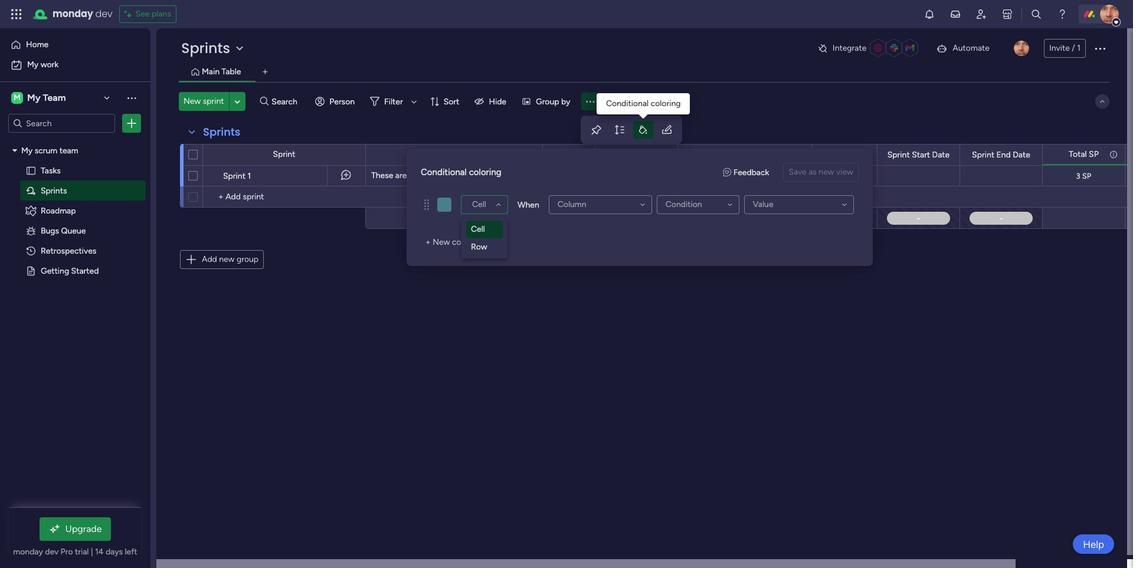 Task type: describe. For each thing, give the bounding box(es) containing it.
help
[[1084, 539, 1105, 551]]

plans
[[152, 9, 171, 19]]

team
[[43, 92, 66, 103]]

workspace options image
[[126, 92, 138, 104]]

feedback
[[734, 167, 770, 177]]

table
[[222, 67, 241, 77]]

1 vertical spatial cell
[[471, 224, 485, 234]]

are
[[396, 171, 407, 181]]

0 vertical spatial new
[[819, 167, 835, 177]]

date for sprint start date
[[933, 150, 950, 160]]

these are the sprints goals
[[371, 171, 470, 181]]

days
[[106, 547, 123, 557]]

person button
[[311, 92, 362, 111]]

sprints for sprints field
[[203, 125, 241, 139]]

options image
[[126, 118, 138, 129]]

add new group button
[[180, 250, 264, 269]]

my team
[[27, 92, 66, 103]]

invite
[[1050, 43, 1071, 53]]

by
[[562, 97, 571, 107]]

add view image
[[263, 68, 268, 76]]

integrate button
[[813, 36, 927, 61]]

home link
[[7, 35, 143, 54]]

automate
[[953, 43, 990, 53]]

1 down view
[[849, 213, 853, 223]]

angle down image
[[235, 97, 240, 106]]

1 up + add sprint text field
[[248, 171, 251, 181]]

column information image
[[1110, 150, 1119, 159]]

Sprint End Date field
[[970, 149, 1034, 162]]

getting
[[41, 266, 69, 276]]

0 vertical spatial cell
[[472, 200, 487, 210]]

search everything image
[[1031, 8, 1043, 20]]

invite / 1 button
[[1045, 39, 1087, 58]]

automate button
[[932, 39, 995, 58]]

sprint for sprint
[[273, 149, 296, 159]]

workspace selection element
[[11, 91, 68, 105]]

team
[[59, 145, 78, 155]]

+ new condition button
[[421, 233, 492, 252]]

upgrade button
[[39, 518, 111, 542]]

monday dev
[[53, 7, 112, 21]]

sort
[[444, 97, 460, 107]]

see
[[136, 9, 150, 19]]

retrospectives
[[41, 246, 96, 256]]

started
[[71, 266, 99, 276]]

main table tab list
[[179, 63, 1110, 82]]

tab inside the main table tab list
[[256, 63, 275, 81]]

timeline
[[634, 150, 665, 160]]

sprint for sprint end date
[[973, 150, 995, 160]]

3
[[1077, 172, 1081, 180]]

goals
[[450, 171, 470, 181]]

as
[[809, 167, 817, 177]]

Search field
[[269, 93, 304, 110]]

1 inside "button"
[[1078, 43, 1081, 53]]

Completed? field
[[820, 149, 871, 162]]

roadmap
[[41, 206, 76, 216]]

2 0 from the left
[[838, 213, 843, 223]]

filter button
[[366, 92, 421, 111]]

see plans
[[136, 9, 171, 19]]

Sprint Start Date field
[[885, 149, 953, 162]]

sp for 3 sp
[[1083, 172, 1092, 180]]

group
[[237, 255, 259, 265]]

group by
[[536, 97, 571, 107]]

Tasks field
[[733, 148, 758, 161]]

arrow down image
[[407, 94, 421, 109]]

upgrade
[[65, 524, 102, 535]]

invite / 1
[[1050, 43, 1081, 53]]

v2 user feedback image
[[724, 167, 732, 177]]

sort button
[[425, 92, 467, 111]]

public board image for tasks
[[25, 165, 37, 176]]

2 0 / 1 from the left
[[838, 213, 853, 223]]

public board image for getting started
[[25, 265, 37, 276]]

condition
[[666, 200, 703, 210]]

work
[[41, 60, 59, 70]]

group
[[536, 97, 560, 107]]

Search in workspace field
[[25, 117, 99, 130]]

integrate
[[833, 43, 867, 53]]

left
[[125, 547, 137, 557]]

group by button
[[517, 92, 578, 111]]

v2 search image
[[260, 95, 269, 108]]

my for my work
[[27, 60, 39, 70]]

Active? field
[[552, 149, 586, 162]]

help button
[[1074, 535, 1115, 555]]

|
[[91, 547, 93, 557]]

column
[[558, 200, 587, 210]]

sprint
[[203, 96, 224, 106]]

0 horizontal spatial conditional
[[421, 167, 467, 178]]

bugs
[[41, 226, 59, 236]]

monday for monday dev pro trial | 14 days left
[[13, 547, 43, 557]]

completed?
[[823, 150, 868, 160]]

monday marketplace image
[[1002, 8, 1014, 20]]

home option
[[7, 35, 143, 54]]

sprint for sprint start date
[[888, 150, 910, 160]]

condition
[[452, 237, 487, 247]]

caret down image
[[12, 146, 17, 154]]

start
[[912, 150, 931, 160]]

1 0 from the left
[[562, 213, 567, 223]]

end
[[997, 150, 1011, 160]]

0 vertical spatial coloring
[[651, 99, 681, 109]]

main
[[202, 67, 220, 77]]

when
[[518, 200, 540, 210]]

these
[[371, 171, 394, 181]]

notifications image
[[924, 8, 936, 20]]

person
[[330, 97, 355, 107]]

feedback link
[[724, 166, 770, 179]]

update feed image
[[950, 8, 962, 20]]

2 vertical spatial sprints
[[41, 185, 67, 195]]



Task type: vqa. For each thing, say whether or not it's contained in the screenshot.
lists,
no



Task type: locate. For each thing, give the bounding box(es) containing it.
cell
[[472, 200, 487, 210], [471, 224, 485, 234]]

add new group
[[202, 255, 259, 265]]

monday left pro
[[13, 547, 43, 557]]

tasks down my scrum team
[[41, 165, 61, 175]]

monday
[[53, 7, 93, 21], [13, 547, 43, 557]]

conditional coloring
[[606, 99, 681, 109], [421, 167, 502, 178]]

0 horizontal spatial coloring
[[469, 167, 502, 178]]

help image
[[1057, 8, 1069, 20]]

sprint 1
[[223, 171, 251, 181]]

date right start
[[933, 150, 950, 160]]

select product image
[[11, 8, 22, 20]]

m
[[14, 93, 21, 103]]

0 vertical spatial sprints
[[181, 38, 230, 58]]

0 horizontal spatial tasks
[[41, 165, 61, 175]]

0 horizontal spatial new
[[184, 96, 201, 106]]

main table
[[202, 67, 241, 77]]

dev for monday dev pro trial | 14 days left
[[45, 547, 59, 557]]

sprint timeline
[[609, 150, 665, 160]]

my right caret down icon
[[21, 145, 33, 155]]

my for my team
[[27, 92, 40, 103]]

sprint for sprint goals
[[432, 150, 454, 160]]

monday for monday dev
[[53, 7, 93, 21]]

conditional coloring down the main table tab list
[[606, 99, 681, 109]]

see plans button
[[120, 5, 177, 23]]

hide
[[489, 97, 507, 107]]

0 horizontal spatial conditional coloring
[[421, 167, 502, 178]]

list box
[[0, 138, 151, 440]]

0 vertical spatial tasks
[[736, 149, 756, 159]]

pro
[[61, 547, 73, 557]]

my work link
[[7, 56, 143, 74]]

my left work
[[27, 60, 39, 70]]

1 vertical spatial conditional
[[421, 167, 467, 178]]

coloring down goals
[[469, 167, 502, 178]]

1 horizontal spatial coloring
[[651, 99, 681, 109]]

new right add
[[219, 255, 235, 265]]

1 horizontal spatial tasks
[[736, 149, 756, 159]]

conditional coloring down goals
[[421, 167, 502, 178]]

2 horizontal spatial /
[[1073, 43, 1076, 53]]

0 vertical spatial new
[[184, 96, 201, 106]]

new sprint
[[184, 96, 224, 106]]

1 horizontal spatial 0
[[838, 213, 843, 223]]

conditional down the main table tab list
[[606, 99, 649, 109]]

conditional
[[606, 99, 649, 109], [421, 167, 467, 178]]

sprint for sprint 1
[[223, 171, 246, 181]]

sprints down sprint
[[203, 125, 241, 139]]

my for my scrum team
[[21, 145, 33, 155]]

1 horizontal spatial /
[[845, 213, 848, 223]]

1 vertical spatial tasks
[[41, 165, 61, 175]]

sprint inside field
[[973, 150, 995, 160]]

my inside "workspace selection" element
[[27, 92, 40, 103]]

/ down column
[[569, 213, 572, 223]]

menu image
[[585, 96, 596, 107]]

new left sprint
[[184, 96, 201, 106]]

sprint
[[273, 149, 296, 159], [432, 150, 454, 160], [609, 150, 632, 160], [888, 150, 910, 160], [973, 150, 995, 160], [223, 171, 246, 181]]

collapse image
[[1098, 97, 1108, 106]]

0 horizontal spatial monday
[[13, 547, 43, 557]]

scrum
[[35, 145, 57, 155]]

james peterson image
[[1101, 5, 1120, 24]]

value
[[753, 200, 774, 210]]

0 vertical spatial conditional
[[606, 99, 649, 109]]

1 horizontal spatial conditional
[[606, 99, 649, 109]]

2 date from the left
[[1013, 150, 1031, 160]]

1 date from the left
[[933, 150, 950, 160]]

/ right invite
[[1073, 43, 1076, 53]]

1 down column
[[573, 213, 577, 223]]

queue
[[61, 226, 86, 236]]

date
[[933, 150, 950, 160], [1013, 150, 1031, 160]]

sprints up main
[[181, 38, 230, 58]]

conditional down the "sprint goals" field
[[421, 167, 467, 178]]

14
[[95, 547, 104, 557]]

0 / 1 down view
[[838, 213, 853, 223]]

1 vertical spatial public board image
[[25, 265, 37, 276]]

tasks inside field
[[736, 149, 756, 159]]

sprint inside field
[[888, 150, 910, 160]]

new
[[184, 96, 201, 106], [433, 237, 450, 247]]

sp for total sp
[[1090, 149, 1099, 159]]

list box containing my scrum team
[[0, 138, 151, 440]]

sprint left end
[[973, 150, 995, 160]]

task 1
[[737, 171, 757, 180]]

2 public board image from the top
[[25, 265, 37, 276]]

task
[[737, 171, 752, 180]]

invite members image
[[976, 8, 988, 20]]

0 horizontal spatial /
[[569, 213, 572, 223]]

public board image left getting at top
[[25, 265, 37, 276]]

0 horizontal spatial new
[[219, 255, 235, 265]]

/ inside "button"
[[1073, 43, 1076, 53]]

/ down view
[[845, 213, 848, 223]]

0 vertical spatial dev
[[95, 7, 112, 21]]

james peterson image
[[1014, 41, 1030, 56]]

sp
[[1090, 149, 1099, 159], [1083, 172, 1092, 180]]

sprints up roadmap
[[41, 185, 67, 195]]

sp right 3
[[1083, 172, 1092, 180]]

sprint left start
[[888, 150, 910, 160]]

my inside option
[[27, 60, 39, 70]]

sp inside field
[[1090, 149, 1099, 159]]

dev left pro
[[45, 547, 59, 557]]

1 horizontal spatial dev
[[95, 7, 112, 21]]

save
[[789, 167, 807, 177]]

add
[[202, 255, 217, 265]]

monday dev pro trial | 14 days left
[[13, 547, 137, 557]]

1 horizontal spatial new
[[433, 237, 450, 247]]

2 vertical spatial my
[[21, 145, 33, 155]]

sprints for sprints button
[[181, 38, 230, 58]]

0 vertical spatial conditional coloring
[[606, 99, 681, 109]]

the
[[409, 171, 421, 181]]

goals
[[456, 150, 477, 160]]

new
[[819, 167, 835, 177], [219, 255, 235, 265]]

total
[[1070, 149, 1088, 159]]

Sprints field
[[200, 125, 244, 140]]

date inside field
[[933, 150, 950, 160]]

1 horizontal spatial date
[[1013, 150, 1031, 160]]

+ Add sprint text field
[[209, 190, 360, 204]]

new right +
[[433, 237, 450, 247]]

1 vertical spatial sprints
[[203, 125, 241, 139]]

save as new view button
[[784, 163, 859, 182]]

1 horizontal spatial conditional coloring
[[606, 99, 681, 109]]

column information image
[[797, 150, 806, 159]]

0 horizontal spatial 0
[[562, 213, 567, 223]]

hide button
[[470, 92, 514, 111]]

0 down view
[[838, 213, 843, 223]]

3 sp
[[1077, 172, 1092, 180]]

date right end
[[1013, 150, 1031, 160]]

dev left see
[[95, 7, 112, 21]]

public board image down scrum
[[25, 165, 37, 176]]

save as new view
[[789, 167, 854, 177]]

sprint up + add sprint text field
[[273, 149, 296, 159]]

main table button
[[199, 66, 244, 79]]

row
[[471, 242, 488, 252]]

bugs queue
[[41, 226, 86, 236]]

1 horizontal spatial 0 / 1
[[838, 213, 853, 223]]

0 / 1 down column
[[562, 213, 577, 223]]

date inside field
[[1013, 150, 1031, 160]]

filter
[[384, 97, 403, 107]]

1 vertical spatial coloring
[[469, 167, 502, 178]]

sprints
[[181, 38, 230, 58], [203, 125, 241, 139], [41, 185, 67, 195]]

sprint for sprint timeline
[[609, 150, 632, 160]]

sprint up sprints
[[432, 150, 454, 160]]

1 vertical spatial dev
[[45, 547, 59, 557]]

0
[[562, 213, 567, 223], [838, 213, 843, 223]]

home
[[26, 40, 49, 50]]

dev for monday dev
[[95, 7, 112, 21]]

Total SP field
[[1067, 148, 1102, 161]]

0 down column
[[562, 213, 567, 223]]

0 horizontal spatial 0 / 1
[[562, 213, 577, 223]]

Sprint Goals field
[[429, 149, 480, 162]]

view
[[837, 167, 854, 177]]

0 vertical spatial monday
[[53, 7, 93, 21]]

1 vertical spatial conditional coloring
[[421, 167, 502, 178]]

+ new condition
[[426, 237, 487, 247]]

1 public board image from the top
[[25, 165, 37, 176]]

my work option
[[7, 56, 143, 74]]

public board image
[[25, 165, 37, 176], [25, 265, 37, 276]]

monday up home option at the top left of page
[[53, 7, 93, 21]]

1 vertical spatial sp
[[1083, 172, 1092, 180]]

tasks inside list box
[[41, 165, 61, 175]]

sprint down sprints field
[[223, 171, 246, 181]]

total sp
[[1070, 149, 1099, 159]]

1
[[1078, 43, 1081, 53], [248, 171, 251, 181], [754, 171, 757, 180], [573, 213, 577, 223], [849, 213, 853, 223]]

0 horizontal spatial date
[[933, 150, 950, 160]]

getting started
[[41, 266, 99, 276]]

sp right total
[[1090, 149, 1099, 159]]

date for sprint end date
[[1013, 150, 1031, 160]]

1 0 / 1 from the left
[[562, 213, 577, 223]]

my scrum team
[[21, 145, 78, 155]]

active?
[[555, 150, 583, 160]]

0 horizontal spatial dev
[[45, 547, 59, 557]]

options image
[[1094, 41, 1108, 56]]

workspace image
[[11, 92, 23, 105]]

1 horizontal spatial monday
[[53, 7, 93, 21]]

tasks up feedback link at the top
[[736, 149, 756, 159]]

1 horizontal spatial new
[[819, 167, 835, 177]]

1 vertical spatial new
[[219, 255, 235, 265]]

coloring down the main table tab list
[[651, 99, 681, 109]]

1 vertical spatial monday
[[13, 547, 43, 557]]

1 vertical spatial my
[[27, 92, 40, 103]]

new sprint button
[[179, 92, 229, 111]]

tab
[[256, 63, 275, 81]]

sprint start date
[[888, 150, 950, 160]]

sprint end date
[[973, 150, 1031, 160]]

option
[[0, 140, 151, 142]]

/
[[1073, 43, 1076, 53], [569, 213, 572, 223], [845, 213, 848, 223]]

0 vertical spatial sp
[[1090, 149, 1099, 159]]

sprint left timeline
[[609, 150, 632, 160]]

my right workspace "icon"
[[27, 92, 40, 103]]

Sprint Timeline field
[[606, 149, 668, 162]]

1 right invite
[[1078, 43, 1081, 53]]

+
[[426, 237, 431, 247]]

tasks
[[736, 149, 756, 159], [41, 165, 61, 175]]

1 vertical spatial new
[[433, 237, 450, 247]]

new right as at the top
[[819, 167, 835, 177]]

my work
[[27, 60, 59, 70]]

trial
[[75, 547, 89, 557]]

sprints inside field
[[203, 125, 241, 139]]

sprint goals
[[432, 150, 477, 160]]

1 right the task
[[754, 171, 757, 180]]

my
[[27, 60, 39, 70], [27, 92, 40, 103], [21, 145, 33, 155]]

0 vertical spatial my
[[27, 60, 39, 70]]

0 vertical spatial public board image
[[25, 165, 37, 176]]



